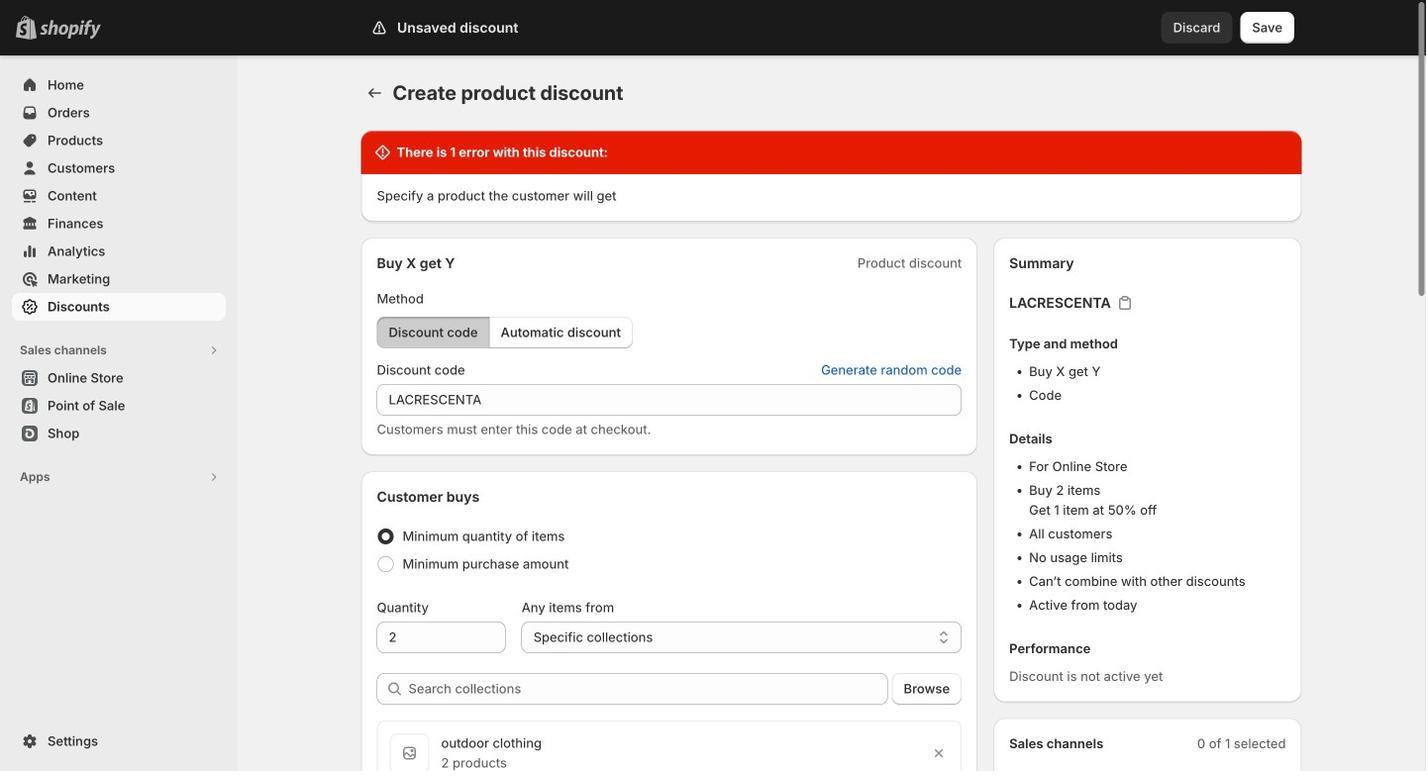Task type: vqa. For each thing, say whether or not it's contained in the screenshot.
'Customer' to the left
no



Task type: locate. For each thing, give the bounding box(es) containing it.
Search collections text field
[[409, 674, 888, 705]]

None text field
[[377, 384, 962, 416], [377, 622, 506, 654], [377, 384, 962, 416], [377, 622, 506, 654]]



Task type: describe. For each thing, give the bounding box(es) containing it.
shopify image
[[40, 20, 101, 39]]



